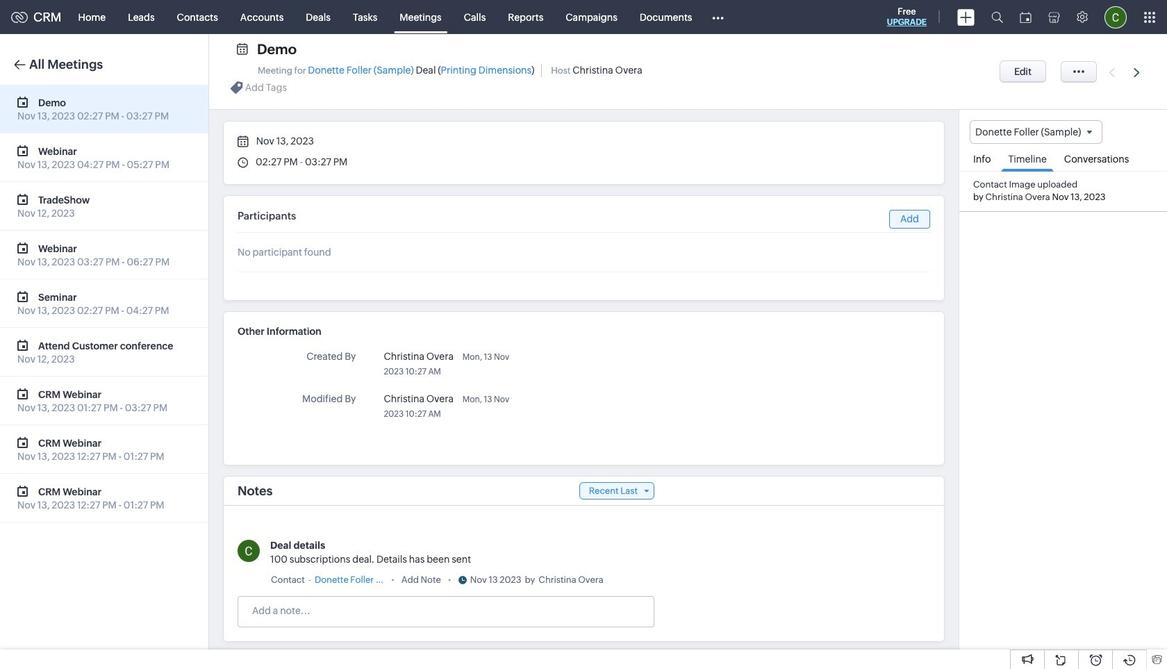 Task type: vqa. For each thing, say whether or not it's contained in the screenshot.
the Qualification
no



Task type: describe. For each thing, give the bounding box(es) containing it.
search image
[[991, 11, 1003, 23]]

logo image
[[11, 11, 28, 23]]

profile image
[[1105, 6, 1127, 28]]

next record image
[[1134, 68, 1143, 77]]

create menu element
[[949, 0, 983, 34]]

calendar image
[[1020, 11, 1032, 23]]

profile element
[[1096, 0, 1135, 34]]

previous record image
[[1109, 68, 1115, 77]]

Other Modules field
[[703, 6, 733, 28]]



Task type: locate. For each thing, give the bounding box(es) containing it.
None button
[[1000, 60, 1046, 83]]

Add a note... field
[[238, 604, 653, 618]]

search element
[[983, 0, 1011, 34]]

create menu image
[[957, 9, 975, 25]]

None field
[[970, 120, 1103, 144]]



